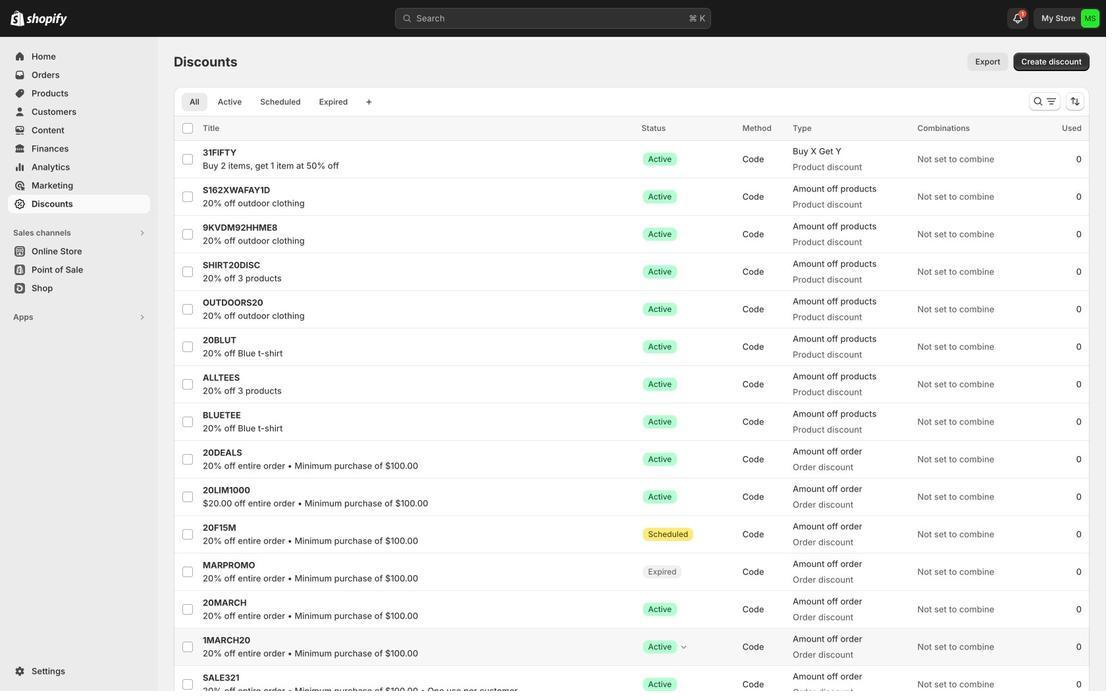 Task type: locate. For each thing, give the bounding box(es) containing it.
my store image
[[1082, 9, 1100, 28]]

shopify image
[[11, 10, 24, 26]]

tab list
[[179, 92, 358, 111]]



Task type: describe. For each thing, give the bounding box(es) containing it.
shopify image
[[26, 13, 67, 26]]



Task type: vqa. For each thing, say whether or not it's contained in the screenshot.
tab list
yes



